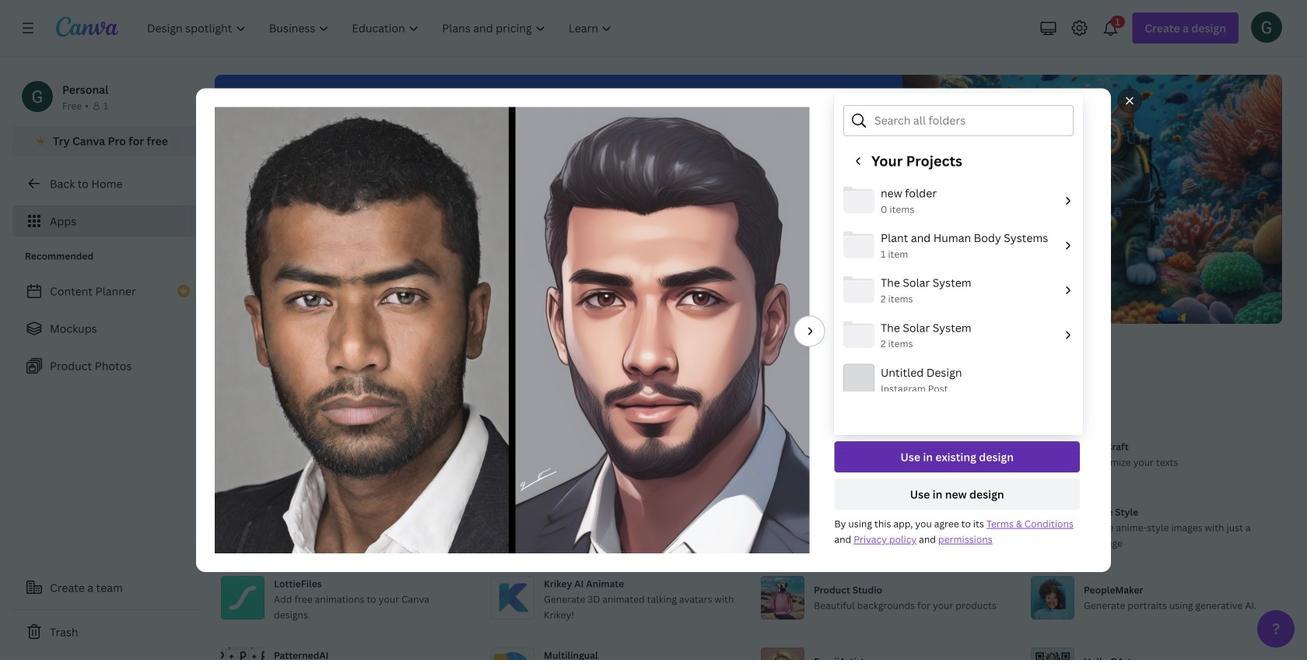 Task type: locate. For each thing, give the bounding box(es) containing it.
an image with a cursor next to a text box containing the prompt "a cat going scuba diving" to generate an image. the generated image of a cat doing scuba diving is behind the text box. image
[[840, 75, 1283, 324]]

Search all folders search field
[[875, 106, 1064, 135]]

list
[[834, 178, 1084, 660], [12, 276, 202, 381], [835, 318, 1080, 393]]



Task type: describe. For each thing, give the bounding box(es) containing it.
Input field to search for apps search field
[[246, 337, 485, 367]]

top level navigation element
[[137, 12, 625, 44]]



Task type: vqa. For each thing, say whether or not it's contained in the screenshot.
menu bar on the left
no



